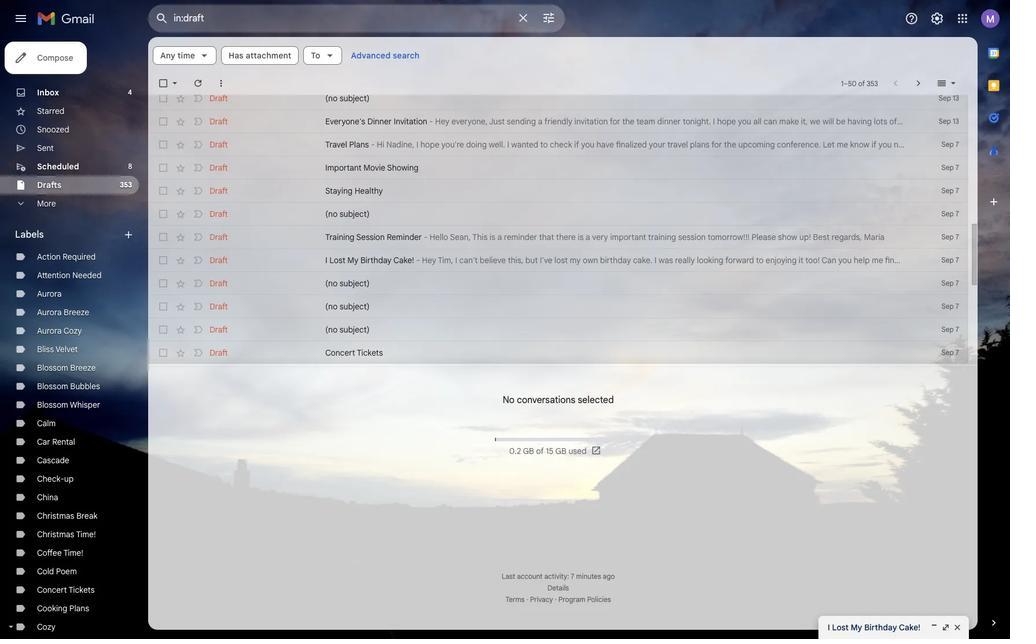 Task type: vqa. For each thing, say whether or not it's contained in the screenshot.
row
yes



Task type: locate. For each thing, give the bounding box(es) containing it.
the
[[623, 116, 635, 127], [724, 140, 737, 150]]

2 vertical spatial blossom
[[37, 400, 68, 411]]

best right food! at top right
[[942, 116, 959, 127]]

7 draft from the top
[[210, 232, 228, 243]]

cozy down cooking
[[37, 623, 55, 633]]

you right can
[[839, 255, 852, 266]]

let
[[823, 140, 835, 150]]

1 horizontal spatial regards,
[[961, 116, 991, 127]]

2 (no subject) from the top
[[325, 209, 370, 219]]

0 vertical spatial time!
[[76, 530, 96, 540]]

if
[[575, 140, 579, 150], [872, 140, 877, 150]]

1 horizontal spatial concert tickets link
[[325, 347, 905, 359]]

aurora down aurora link
[[37, 308, 62, 318]]

4 draft from the top
[[210, 163, 228, 173]]

1 not important switch from the top
[[192, 162, 204, 174]]

support image
[[905, 12, 919, 25]]

bliss velvet link
[[37, 345, 78, 355]]

1 vertical spatial blossom
[[37, 382, 68, 392]]

me right the let
[[837, 140, 849, 150]]

0 vertical spatial concert tickets link
[[325, 347, 905, 359]]

needed
[[72, 270, 102, 281]]

concert tickets inside labels navigation
[[37, 586, 95, 596]]

cake! inside row
[[394, 255, 414, 266]]

5 (no from the top
[[325, 325, 338, 335]]

2 vertical spatial best
[[968, 255, 985, 266]]

finalized
[[616, 140, 647, 150]]

pop out image
[[942, 624, 951, 633]]

inbox link
[[37, 87, 59, 98]]

6 row from the top
[[148, 203, 969, 226]]

we
[[810, 116, 821, 127]]

1 vertical spatial cozy
[[37, 623, 55, 633]]

(no subject) for not important switch for 10th row
[[325, 302, 370, 312]]

10 draft from the top
[[210, 302, 228, 312]]

sep 7 for 4th row from the top
[[942, 163, 960, 172]]

1 horizontal spatial ·
[[555, 596, 557, 605]]

cake!
[[394, 255, 414, 266], [899, 623, 921, 634]]

it left by
[[902, 255, 907, 266]]

draft for not important switch for eighth row from the bottom of the no conversations selected main content
[[210, 186, 228, 196]]

6 draft from the top
[[210, 209, 228, 219]]

1 horizontal spatial it
[[902, 255, 907, 266]]

3 subject) from the top
[[340, 279, 370, 289]]

4 sep 7 from the top
[[942, 210, 960, 218]]

time! up poem
[[63, 548, 83, 559]]

2 vertical spatial of
[[536, 447, 544, 457]]

12 draft from the top
[[210, 348, 228, 358]]

3 draft from the top
[[210, 140, 228, 150]]

2 aurora from the top
[[37, 308, 62, 318]]

0 horizontal spatial concert tickets
[[37, 586, 95, 596]]

1 horizontal spatial a
[[538, 116, 543, 127]]

1 sep 13 from the top
[[939, 94, 960, 103]]

no
[[503, 395, 515, 407]]

0 vertical spatial hope
[[718, 116, 736, 127]]

0 vertical spatial tickets
[[357, 348, 383, 358]]

cozy up velvet
[[64, 326, 82, 336]]

cake! for i lost my birthday cake! - hey tim, i can't believe this, but i've lost my own birthday cake. i was really looking forward to enjoying it too! can you help me find it by any chance? best
[[394, 255, 414, 266]]

not important switch for 4th row from the top
[[192, 162, 204, 174]]

training session reminder - hello sean, this is a reminder that there is a very important training session tomorrow!!! please show up! best regards, maria
[[325, 232, 885, 243]]

but
[[526, 255, 538, 266]]

check-
[[37, 474, 64, 485]]

1 horizontal spatial concert
[[325, 348, 355, 358]]

team
[[637, 116, 656, 127]]

you're
[[442, 140, 464, 150]]

2 13 from the top
[[953, 117, 960, 126]]

0 vertical spatial breeze
[[64, 308, 89, 318]]

birthday for i lost my birthday cake!
[[865, 623, 897, 634]]

it left too!
[[799, 255, 804, 266]]

lost for i lost my birthday cake! - hey tim, i can't believe this, but i've lost my own birthday cake. i was really looking forward to enjoying it too! can you help me find it by any chance? best
[[330, 255, 346, 266]]

1 vertical spatial lost
[[833, 623, 849, 634]]

2 is from the left
[[578, 232, 584, 243]]

blossom up calm
[[37, 400, 68, 411]]

1 gb from the left
[[523, 447, 534, 457]]

hey up you're
[[435, 116, 450, 127]]

0 horizontal spatial for
[[610, 116, 621, 127]]

9 draft from the top
[[210, 279, 228, 289]]

0 horizontal spatial birthday
[[361, 255, 392, 266]]

sep 13 for everyone's dinner invitation
[[939, 117, 960, 126]]

0 vertical spatial blossom
[[37, 363, 68, 374]]

more button
[[0, 195, 139, 213]]

labels
[[15, 229, 44, 241]]

2 sep 7 from the top
[[942, 163, 960, 172]]

0 vertical spatial aurora
[[37, 289, 62, 299]]

sep for 1st row from the top of the no conversations selected main content
[[939, 94, 952, 103]]

cake! left minimize image
[[899, 623, 921, 634]]

cold poem link
[[37, 567, 77, 577]]

1 aurora from the top
[[37, 289, 62, 299]]

2 sep 13 from the top
[[939, 117, 960, 126]]

0 horizontal spatial plans
[[69, 604, 89, 614]]

0 horizontal spatial cozy
[[37, 623, 55, 633]]

christmas for christmas time!
[[37, 530, 74, 540]]

blossom for blossom whisper
[[37, 400, 68, 411]]

0 horizontal spatial gb
[[523, 447, 534, 457]]

sep 13 down "toggle split pane mode" 'image'
[[939, 94, 960, 103]]

6 sep 7 from the top
[[942, 256, 960, 265]]

0 vertical spatial 353
[[867, 79, 878, 88]]

search
[[393, 50, 420, 61]]

important
[[325, 163, 362, 173]]

hope right tonight.
[[718, 116, 736, 127]]

christmas
[[37, 511, 74, 522], [37, 530, 74, 540]]

lost inside row
[[330, 255, 346, 266]]

3 (no from the top
[[325, 279, 338, 289]]

to right the forward
[[757, 255, 764, 266]]

birthday left minimize image
[[865, 623, 897, 634]]

7 for 3rd row from the top of the no conversations selected main content
[[956, 140, 960, 149]]

breeze up 'bubbles'
[[70, 363, 96, 374]]

7 for 11th row from the top
[[956, 325, 960, 334]]

regards, left mar
[[961, 116, 991, 127]]

3 row from the top
[[148, 133, 969, 156]]

0 vertical spatial plans
[[349, 140, 369, 150]]

5 (no subject) link from the top
[[325, 324, 905, 336]]

2 subject) from the top
[[340, 209, 370, 219]]

any time button
[[153, 46, 217, 65]]

tickets inside row
[[357, 348, 383, 358]]

1 vertical spatial to
[[757, 255, 764, 266]]

gb right 15
[[556, 447, 567, 457]]

regards, left maria
[[832, 232, 862, 243]]

2 horizontal spatial a
[[586, 232, 590, 243]]

action required
[[37, 252, 96, 262]]

cake! down reminder
[[394, 255, 414, 266]]

time! for coffee time!
[[63, 548, 83, 559]]

1 horizontal spatial gb
[[556, 447, 567, 457]]

1 vertical spatial for
[[712, 140, 722, 150]]

0 horizontal spatial cake!
[[394, 255, 414, 266]]

sep for 11th row from the top
[[942, 325, 954, 334]]

sep 7 for 9th row from the top of the no conversations selected main content
[[942, 279, 960, 288]]

1 vertical spatial hey
[[422, 255, 436, 266]]

0 vertical spatial for
[[610, 116, 621, 127]]

8 not important switch from the top
[[192, 324, 204, 336]]

9 not important switch from the top
[[192, 347, 204, 359]]

0 horizontal spatial tickets
[[69, 586, 95, 596]]

everyone's
[[325, 116, 365, 127]]

birthday down session
[[361, 255, 392, 266]]

selected
[[578, 395, 614, 407]]

9 sep 7 from the top
[[942, 325, 960, 334]]

to
[[311, 50, 321, 61]]

1 blossom from the top
[[37, 363, 68, 374]]

5 draft from the top
[[210, 186, 228, 196]]

tickets
[[357, 348, 383, 358], [69, 586, 95, 596]]

the left team
[[623, 116, 635, 127]]

christmas break link
[[37, 511, 98, 522]]

concert tickets link up the selected
[[325, 347, 905, 359]]

1 horizontal spatial my
[[851, 623, 863, 634]]

settings image
[[931, 12, 945, 25]]

blossom down blossom breeze link
[[37, 382, 68, 392]]

0 horizontal spatial me
[[837, 140, 849, 150]]

10 sep 7 from the top
[[942, 349, 960, 357]]

is right this
[[490, 232, 496, 243]]

hope left you're
[[421, 140, 440, 150]]

1 horizontal spatial plans
[[349, 140, 369, 150]]

0 vertical spatial regards,
[[961, 116, 991, 127]]

my
[[348, 255, 359, 266], [851, 623, 863, 634]]

1 horizontal spatial cozy
[[64, 326, 82, 336]]

1 vertical spatial plans
[[69, 604, 89, 614]]

draft for not important switch corresponding to first row from the bottom
[[210, 348, 228, 358]]

None search field
[[148, 5, 565, 32]]

7 sep 7 from the top
[[942, 279, 960, 288]]

labels navigation
[[0, 37, 148, 640]]

not important switch for 6th row from the top
[[192, 208, 204, 220]]

7 row from the top
[[148, 226, 969, 249]]

1 horizontal spatial hope
[[718, 116, 736, 127]]

lost for i lost my birthday cake!
[[833, 623, 849, 634]]

check-up link
[[37, 474, 74, 485]]

program
[[559, 596, 586, 605]]

1 vertical spatial concert
[[37, 586, 67, 596]]

7 inside last account activity: 7 minutes ago details terms · privacy · program policies
[[571, 573, 575, 581]]

2 (no from the top
[[325, 209, 338, 219]]

really
[[675, 255, 695, 266]]

1 vertical spatial best
[[813, 232, 830, 243]]

a left very
[[586, 232, 590, 243]]

car
[[37, 437, 50, 448]]

best right "up!"
[[813, 232, 830, 243]]

close image
[[953, 624, 963, 633]]

christmas break
[[37, 511, 98, 522]]

2 (no subject) link from the top
[[325, 208, 905, 220]]

calm link
[[37, 419, 56, 429]]

10 row from the top
[[148, 295, 969, 319]]

for right plans
[[712, 140, 722, 150]]

gb
[[523, 447, 534, 457], [556, 447, 567, 457]]

7
[[956, 140, 960, 149], [956, 163, 960, 172], [956, 186, 960, 195], [956, 210, 960, 218], [956, 233, 960, 242], [956, 256, 960, 265], [956, 279, 960, 288], [956, 302, 960, 311], [956, 325, 960, 334], [956, 349, 960, 357], [571, 573, 575, 581]]

advanced
[[351, 50, 391, 61]]

of right "lots"
[[890, 116, 898, 127]]

starred link
[[37, 106, 64, 116]]

3 aurora from the top
[[37, 326, 62, 336]]

3 blossom from the top
[[37, 400, 68, 411]]

6 not important switch from the top
[[192, 278, 204, 290]]

7 for 9th row from the top of the no conversations selected main content
[[956, 279, 960, 288]]

aurora for aurora link
[[37, 289, 62, 299]]

1 vertical spatial time!
[[63, 548, 83, 559]]

1 vertical spatial 353
[[120, 181, 132, 189]]

3 (no subject) link from the top
[[325, 278, 905, 290]]

- left hello
[[424, 232, 428, 243]]

1 vertical spatial christmas
[[37, 530, 74, 540]]

1 · from the left
[[527, 596, 529, 605]]

1 vertical spatial aurora
[[37, 308, 62, 318]]

5 subject) from the top
[[340, 325, 370, 335]]

me left find
[[872, 255, 884, 266]]

1 horizontal spatial tickets
[[357, 348, 383, 358]]

8 draft from the top
[[210, 255, 228, 266]]

0 horizontal spatial to
[[541, 140, 548, 150]]

cold poem
[[37, 567, 77, 577]]

drafts
[[37, 180, 61, 191]]

row
[[148, 87, 969, 110], [148, 110, 1007, 133], [148, 133, 969, 156], [148, 156, 969, 180], [148, 180, 969, 203], [148, 203, 969, 226], [148, 226, 969, 249], [148, 249, 985, 272], [148, 272, 969, 295], [148, 295, 969, 319], [148, 319, 969, 342], [148, 342, 969, 365]]

plans inside row
[[349, 140, 369, 150]]

4 (no subject) from the top
[[325, 302, 370, 312]]

concert tickets link down poem
[[37, 586, 95, 596]]

0 vertical spatial 13
[[953, 94, 960, 103]]

1 vertical spatial concert tickets
[[37, 586, 95, 596]]

5 not important switch from the top
[[192, 255, 204, 266]]

0 vertical spatial best
[[942, 116, 959, 127]]

believe
[[480, 255, 506, 266]]

1 horizontal spatial is
[[578, 232, 584, 243]]

christmas down the china
[[37, 511, 74, 522]]

0 vertical spatial concert
[[325, 348, 355, 358]]

tickets inside labels navigation
[[69, 586, 95, 596]]

2 horizontal spatial of
[[890, 116, 898, 127]]

a right this
[[498, 232, 502, 243]]

is right there
[[578, 232, 584, 243]]

3 (no subject) from the top
[[325, 279, 370, 289]]

4 (no subject) link from the top
[[325, 301, 905, 313]]

aurora up bliss at the left of page
[[37, 326, 62, 336]]

not important switch for 11th row from the top
[[192, 324, 204, 336]]

None checkbox
[[158, 78, 169, 89], [158, 116, 169, 127], [158, 139, 169, 151], [158, 78, 169, 89], [158, 116, 169, 127], [158, 139, 169, 151]]

sep 13 up assistan
[[939, 117, 960, 126]]

christmas for christmas break
[[37, 511, 74, 522]]

subject) for not important switch for 6th row from the top
[[340, 209, 370, 219]]

4 not important switch from the top
[[192, 232, 204, 243]]

0 vertical spatial birthday
[[361, 255, 392, 266]]

birthday for i lost my birthday cake! - hey tim, i can't believe this, but i've lost my own birthday cake. i was really looking forward to enjoying it too! can you help me find it by any chance? best
[[361, 255, 392, 266]]

looking
[[697, 255, 724, 266]]

travel plans - hi nadine, i hope you're doing well. i wanted to check if you have finalized your travel plans for the upcoming conference. let me know if you need any assistan
[[325, 140, 960, 150]]

aurora down the attention
[[37, 289, 62, 299]]

hey left tim,
[[422, 255, 436, 266]]

you left have
[[581, 140, 595, 150]]

a left friendly
[[538, 116, 543, 127]]

not important switch for eighth row from the bottom of the no conversations selected main content
[[192, 185, 204, 197]]

9 row from the top
[[148, 272, 969, 295]]

toggle split pane mode image
[[936, 78, 948, 89]]

4 subject) from the top
[[340, 302, 370, 312]]

has attachment button
[[221, 46, 299, 65]]

0 vertical spatial my
[[348, 255, 359, 266]]

not important switch for first row from the bottom
[[192, 347, 204, 359]]

no conversations selected
[[503, 395, 614, 407]]

breeze
[[64, 308, 89, 318], [70, 363, 96, 374]]

0 horizontal spatial regards,
[[832, 232, 862, 243]]

1 (no subject) link from the top
[[325, 93, 905, 104]]

main menu image
[[14, 12, 28, 25]]

2 horizontal spatial best
[[968, 255, 985, 266]]

time! for christmas time!
[[76, 530, 96, 540]]

12 row from the top
[[148, 342, 969, 365]]

coffee time!
[[37, 548, 83, 559]]

1 horizontal spatial birthday
[[865, 623, 897, 634]]

help
[[854, 255, 870, 266]]

0 horizontal spatial ·
[[527, 596, 529, 605]]

birthday inside row
[[361, 255, 392, 266]]

for right 'invitation'
[[610, 116, 621, 127]]

a for reminder
[[498, 232, 502, 243]]

plans
[[349, 140, 369, 150], [69, 604, 89, 614]]

best
[[942, 116, 959, 127], [813, 232, 830, 243], [968, 255, 985, 266]]

any right the need
[[915, 140, 928, 150]]

1 horizontal spatial to
[[757, 255, 764, 266]]

0 horizontal spatial is
[[490, 232, 496, 243]]

· right terms
[[527, 596, 529, 605]]

know
[[851, 140, 870, 150]]

None checkbox
[[158, 93, 169, 104]]

advanced search button
[[347, 45, 424, 66]]

if right know
[[872, 140, 877, 150]]

has attachment
[[229, 50, 291, 61]]

7 not important switch from the top
[[192, 301, 204, 313]]

3 sep 7 from the top
[[942, 186, 960, 195]]

1 horizontal spatial cake!
[[899, 623, 921, 634]]

353 down 8 at top left
[[120, 181, 132, 189]]

sean,
[[450, 232, 471, 243]]

· down details link
[[555, 596, 557, 605]]

0 vertical spatial to
[[541, 140, 548, 150]]

11 draft from the top
[[210, 325, 228, 335]]

tab list
[[978, 37, 1011, 598]]

of right 50
[[859, 79, 865, 88]]

clear search image
[[512, 6, 535, 30]]

0 vertical spatial cozy
[[64, 326, 82, 336]]

plans inside labels navigation
[[69, 604, 89, 614]]

advanced search options image
[[537, 6, 561, 30]]

2 vertical spatial aurora
[[37, 326, 62, 336]]

you left all
[[738, 116, 752, 127]]

refresh image
[[192, 78, 204, 89]]

(no subject) link for 11th row from the top
[[325, 324, 905, 336]]

1 vertical spatial the
[[724, 140, 737, 150]]

reminder
[[504, 232, 537, 243]]

breeze up aurora cozy link
[[64, 308, 89, 318]]

1 (no from the top
[[325, 93, 338, 104]]

1 vertical spatial 13
[[953, 117, 960, 126]]

7 for eighth row
[[956, 256, 960, 265]]

(no subject) for not important switch related to 11th row from the top
[[325, 325, 370, 335]]

1 vertical spatial concert tickets link
[[37, 586, 95, 596]]

1 vertical spatial of
[[890, 116, 898, 127]]

0 horizontal spatial it
[[799, 255, 804, 266]]

4 (no from the top
[[325, 302, 338, 312]]

blossom bubbles link
[[37, 382, 100, 392]]

1 vertical spatial me
[[872, 255, 884, 266]]

1 vertical spatial regards,
[[832, 232, 862, 243]]

travel
[[325, 140, 347, 150]]

concert tickets inside row
[[325, 348, 383, 358]]

2 not important switch from the top
[[192, 185, 204, 197]]

any right by
[[920, 255, 933, 266]]

1 is from the left
[[490, 232, 496, 243]]

0 vertical spatial any
[[915, 140, 928, 150]]

blossom bubbles
[[37, 382, 100, 392]]

0 vertical spatial me
[[837, 140, 849, 150]]

to left check
[[541, 140, 548, 150]]

(no for not important switch related to 11th row from the top
[[325, 325, 338, 335]]

if right check
[[575, 140, 579, 150]]

will
[[823, 116, 834, 127]]

1 horizontal spatial if
[[872, 140, 877, 150]]

(no for not important switch for 6th row from the top
[[325, 209, 338, 219]]

0 horizontal spatial best
[[813, 232, 830, 243]]

0 vertical spatial of
[[859, 79, 865, 88]]

5 sep 7 from the top
[[942, 233, 960, 242]]

it
[[799, 255, 804, 266], [902, 255, 907, 266]]

sep 7 for 10th row
[[942, 302, 960, 311]]

1 draft from the top
[[210, 93, 228, 104]]

1 vertical spatial tickets
[[69, 586, 95, 596]]

time! down break
[[76, 530, 96, 540]]

blossom whisper link
[[37, 400, 100, 411]]

7 for 10th row
[[956, 302, 960, 311]]

1 horizontal spatial concert tickets
[[325, 348, 383, 358]]

draft for not important switch corresponding to eighth row
[[210, 255, 228, 266]]

11 row from the top
[[148, 319, 969, 342]]

sep for eighth row from the bottom of the no conversations selected main content
[[942, 186, 954, 195]]

1 vertical spatial birthday
[[865, 623, 897, 634]]

food!
[[921, 116, 940, 127]]

the left upcoming
[[724, 140, 737, 150]]

christmas up coffee time! link
[[37, 530, 74, 540]]

0 horizontal spatial the
[[623, 116, 635, 127]]

good
[[900, 116, 919, 127]]

0 vertical spatial cake!
[[394, 255, 414, 266]]

sep 7 for seventh row from the top
[[942, 233, 960, 242]]

aurora breeze link
[[37, 308, 89, 318]]

0 vertical spatial christmas
[[37, 511, 74, 522]]

blossom down bliss velvet
[[37, 363, 68, 374]]

plans for cooking
[[69, 604, 89, 614]]

1 horizontal spatial 353
[[867, 79, 878, 88]]

cake! for i lost my birthday cake!
[[899, 623, 921, 634]]

2 christmas from the top
[[37, 530, 74, 540]]

privacy link
[[530, 596, 553, 605]]

1 13 from the top
[[953, 94, 960, 103]]

more image
[[215, 78, 227, 89]]

christmas time! link
[[37, 530, 96, 540]]

2 blossom from the top
[[37, 382, 68, 392]]

plans right cooking
[[69, 604, 89, 614]]

gmail image
[[37, 7, 100, 30]]

1 50 of 353
[[842, 79, 878, 88]]

best right chance? at right
[[968, 255, 985, 266]]

any
[[160, 50, 176, 61]]

be
[[837, 116, 846, 127]]

christmas time!
[[37, 530, 96, 540]]

car rental
[[37, 437, 75, 448]]

8 sep 7 from the top
[[942, 302, 960, 311]]

cozy link
[[37, 623, 55, 633]]

1 christmas from the top
[[37, 511, 74, 522]]

plans left hi
[[349, 140, 369, 150]]

by
[[909, 255, 918, 266]]

assistan
[[930, 140, 960, 150]]

china link
[[37, 493, 58, 503]]

you left the need
[[879, 140, 892, 150]]

1 vertical spatial sep 13
[[939, 117, 960, 126]]

sep 7 for eighth row
[[942, 256, 960, 265]]

my for i lost my birthday cake! - hey tim, i can't believe this, but i've lost my own birthday cake. i was really looking forward to enjoying it too! can you help me find it by any chance? best
[[348, 255, 359, 266]]

whisper
[[70, 400, 100, 411]]

no conversations selected main content
[[148, 37, 1007, 631]]

0 vertical spatial concert tickets
[[325, 348, 383, 358]]

1 vertical spatial hope
[[421, 140, 440, 150]]

my inside row
[[348, 255, 359, 266]]

any
[[915, 140, 928, 150], [920, 255, 933, 266]]

3 not important switch from the top
[[192, 208, 204, 220]]

of left 15
[[536, 447, 544, 457]]

5 (no subject) from the top
[[325, 325, 370, 335]]

353 right 50
[[867, 79, 878, 88]]

1 horizontal spatial lost
[[833, 623, 849, 634]]

need
[[894, 140, 913, 150]]

1 horizontal spatial me
[[872, 255, 884, 266]]

gb right the 0.2
[[523, 447, 534, 457]]

- right invitation at left top
[[430, 116, 433, 127]]

not important switch
[[192, 162, 204, 174], [192, 185, 204, 197], [192, 208, 204, 220], [192, 232, 204, 243], [192, 255, 204, 266], [192, 278, 204, 290], [192, 301, 204, 313], [192, 324, 204, 336], [192, 347, 204, 359]]

1 sep 7 from the top
[[942, 140, 960, 149]]

not important switch for eighth row
[[192, 255, 204, 266]]



Task type: describe. For each thing, give the bounding box(es) containing it.
was
[[659, 255, 673, 266]]

well.
[[489, 140, 505, 150]]

upcoming
[[739, 140, 775, 150]]

blossom for blossom breeze
[[37, 363, 68, 374]]

cake.
[[633, 255, 653, 266]]

8 row from the top
[[148, 249, 985, 272]]

invitation
[[575, 116, 608, 127]]

draft for not important switch for 6th row from the top
[[210, 209, 228, 219]]

sep for eighth row
[[942, 256, 954, 265]]

own
[[583, 255, 598, 266]]

sep for seventh row from the top
[[942, 233, 954, 242]]

privacy
[[530, 596, 553, 605]]

(no subject) for not important switch related to 9th row from the top of the no conversations selected main content
[[325, 279, 370, 289]]

aurora breeze
[[37, 308, 89, 318]]

7 for first row from the bottom
[[956, 349, 960, 357]]

last account activity: 7 minutes ago details terms · privacy · program policies
[[502, 573, 615, 605]]

a for friendly
[[538, 116, 543, 127]]

draft for not important switch related to 9th row from the top of the no conversations selected main content
[[210, 279, 228, 289]]

attention needed link
[[37, 270, 102, 281]]

7 for 4th row from the top
[[956, 163, 960, 172]]

2 it from the left
[[902, 255, 907, 266]]

tim,
[[438, 255, 453, 266]]

4 row from the top
[[148, 156, 969, 180]]

advanced search
[[351, 50, 420, 61]]

(no for not important switch related to 9th row from the top of the no conversations selected main content
[[325, 279, 338, 289]]

have
[[597, 140, 614, 150]]

blossom breeze
[[37, 363, 96, 374]]

(no subject) link for 9th row from the top of the no conversations selected main content
[[325, 278, 905, 290]]

1
[[842, 79, 844, 88]]

not important switch for 9th row from the top of the no conversations selected main content
[[192, 278, 204, 290]]

can
[[764, 116, 778, 127]]

i lost my birthday cake!
[[828, 623, 921, 634]]

breeze for blossom breeze
[[70, 363, 96, 374]]

0.2
[[509, 447, 521, 457]]

1 (no subject) from the top
[[325, 93, 370, 104]]

find
[[886, 255, 900, 266]]

concert inside labels navigation
[[37, 586, 67, 596]]

last
[[502, 573, 516, 581]]

353 inside no conversations selected main content
[[867, 79, 878, 88]]

of for 1 50 of 353
[[859, 79, 865, 88]]

sep 7 for 11th row from the top
[[942, 325, 960, 334]]

1 horizontal spatial the
[[724, 140, 737, 150]]

nadine,
[[387, 140, 415, 150]]

showing
[[387, 163, 419, 173]]

7 for seventh row from the top
[[956, 233, 960, 242]]

snoozed
[[37, 125, 69, 135]]

reminder
[[387, 232, 422, 243]]

scheduled link
[[37, 162, 79, 172]]

1 horizontal spatial for
[[712, 140, 722, 150]]

movie
[[364, 163, 386, 173]]

1 it from the left
[[799, 255, 804, 266]]

show
[[778, 232, 798, 243]]

coffee time! link
[[37, 548, 83, 559]]

search mail image
[[152, 8, 173, 29]]

attention
[[37, 270, 70, 281]]

8
[[128, 162, 132, 171]]

used
[[569, 447, 587, 457]]

draft for seventh row from the top's not important switch
[[210, 232, 228, 243]]

my for i lost my birthday cake!
[[851, 623, 863, 634]]

compose
[[37, 53, 73, 63]]

sep for 9th row from the top of the no conversations selected main content
[[942, 279, 954, 288]]

up!
[[800, 232, 811, 243]]

sep 7 for eighth row from the bottom of the no conversations selected main content
[[942, 186, 960, 195]]

friendly
[[545, 116, 573, 127]]

check-up
[[37, 474, 74, 485]]

cold
[[37, 567, 54, 577]]

sep 7 for 6th row from the top
[[942, 210, 960, 218]]

conversations
[[517, 395, 576, 407]]

older image
[[913, 78, 925, 89]]

aurora for aurora breeze
[[37, 308, 62, 318]]

not important switch for 10th row
[[192, 301, 204, 313]]

terms
[[506, 596, 525, 605]]

sep 7 for 3rd row from the top of the no conversations selected main content
[[942, 140, 960, 149]]

plans for travel
[[349, 140, 369, 150]]

that
[[539, 232, 554, 243]]

of for 0.2 gb of 15 gb used
[[536, 447, 544, 457]]

staying healthy
[[325, 186, 383, 196]]

none checkbox inside row
[[158, 93, 169, 104]]

sent link
[[37, 143, 54, 153]]

sep 7 for first row from the bottom
[[942, 349, 960, 357]]

sep for 3rd row from the top of the no conversations selected main content
[[942, 140, 954, 149]]

action
[[37, 252, 61, 262]]

1 horizontal spatial best
[[942, 116, 959, 127]]

minimize image
[[930, 624, 939, 633]]

session
[[356, 232, 385, 243]]

2 gb from the left
[[556, 447, 567, 457]]

7 for eighth row from the bottom of the no conversations selected main content
[[956, 186, 960, 195]]

draft for not important switch related to 11th row from the top
[[210, 325, 228, 335]]

staying healthy link
[[325, 185, 905, 197]]

everyone's dinner invitation - hey everyone, just sending a friendly invitation for the team dinner tonight. i hope you all can make it, we will be having lots of good food! best regards, mar
[[325, 116, 1007, 127]]

inbox
[[37, 87, 59, 98]]

too!
[[806, 255, 820, 266]]

my
[[570, 255, 581, 266]]

sep for 4th row from the top
[[942, 163, 954, 172]]

cooking plans
[[37, 604, 89, 614]]

tomorrow!!!
[[708, 232, 750, 243]]

0 horizontal spatial hope
[[421, 140, 440, 150]]

to button
[[304, 46, 342, 65]]

velvet
[[56, 345, 78, 355]]

important movie showing link
[[325, 162, 905, 174]]

attachment
[[246, 50, 291, 61]]

Search mail text field
[[174, 13, 510, 24]]

it,
[[801, 116, 808, 127]]

just
[[489, 116, 505, 127]]

drafts link
[[37, 180, 61, 191]]

mar
[[993, 116, 1007, 127]]

minutes
[[576, 573, 601, 581]]

car rental link
[[37, 437, 75, 448]]

concert inside row
[[325, 348, 355, 358]]

0 vertical spatial hey
[[435, 116, 450, 127]]

details
[[548, 584, 569, 593]]

0.2 gb of 15 gb used
[[509, 447, 587, 457]]

subject) for not important switch related to 11th row from the top
[[340, 325, 370, 335]]

draft for not important switch for 10th row
[[210, 302, 228, 312]]

(no for not important switch for 10th row
[[325, 302, 338, 312]]

cooking
[[37, 604, 67, 614]]

2 · from the left
[[555, 596, 557, 605]]

sep for 6th row from the top
[[942, 210, 954, 218]]

sep 13 for (no subject)
[[939, 94, 960, 103]]

sep for 10th row
[[942, 302, 954, 311]]

1 subject) from the top
[[340, 93, 370, 104]]

7 for 6th row from the top
[[956, 210, 960, 218]]

wanted
[[512, 140, 539, 150]]

snoozed link
[[37, 125, 69, 135]]

blossom whisper
[[37, 400, 100, 411]]

2 draft from the top
[[210, 116, 228, 127]]

follow link to manage storage image
[[591, 446, 603, 458]]

50
[[848, 79, 857, 88]]

bliss velvet
[[37, 345, 78, 355]]

(no subject) for not important switch for 6th row from the top
[[325, 209, 370, 219]]

can't
[[460, 255, 478, 266]]

any time
[[160, 50, 195, 61]]

bliss
[[37, 345, 54, 355]]

1 vertical spatial any
[[920, 255, 933, 266]]

sep for second row from the top
[[939, 117, 952, 126]]

subject) for not important switch for 10th row
[[340, 302, 370, 312]]

0 horizontal spatial concert tickets link
[[37, 586, 95, 596]]

2 row from the top
[[148, 110, 1007, 133]]

1 row from the top
[[148, 87, 969, 110]]

doing
[[466, 140, 487, 150]]

(no subject) link for 6th row from the top
[[325, 208, 905, 220]]

13 for everyone's dinner invitation
[[953, 117, 960, 126]]

required
[[63, 252, 96, 262]]

cascade
[[37, 456, 69, 466]]

not important switch for seventh row from the top
[[192, 232, 204, 243]]

breeze for aurora breeze
[[64, 308, 89, 318]]

353 inside labels navigation
[[120, 181, 132, 189]]

subject) for not important switch related to 9th row from the top of the no conversations selected main content
[[340, 279, 370, 289]]

2 if from the left
[[872, 140, 877, 150]]

blossom for blossom bubbles
[[37, 382, 68, 392]]

of inside row
[[890, 116, 898, 127]]

13 for (no subject)
[[953, 94, 960, 103]]

(no subject) link for 10th row
[[325, 301, 905, 313]]

chance?
[[935, 255, 966, 266]]

break
[[76, 511, 98, 522]]

there
[[556, 232, 576, 243]]

session
[[679, 232, 706, 243]]

- left hi
[[371, 140, 375, 150]]

1 if from the left
[[575, 140, 579, 150]]

training
[[649, 232, 676, 243]]

draft for 4th row from the top not important switch
[[210, 163, 228, 173]]

important movie showing
[[325, 163, 419, 173]]

(no subject) link for 1st row from the top of the no conversations selected main content
[[325, 93, 905, 104]]

calm
[[37, 419, 56, 429]]

program policies link
[[559, 596, 611, 605]]

dinner
[[658, 116, 681, 127]]

sep for first row from the bottom
[[942, 349, 954, 357]]

aurora for aurora cozy
[[37, 326, 62, 336]]

labels heading
[[15, 229, 123, 241]]

terms link
[[506, 596, 525, 605]]

0 vertical spatial the
[[623, 116, 635, 127]]

5 row from the top
[[148, 180, 969, 203]]

- down reminder
[[416, 255, 420, 266]]



